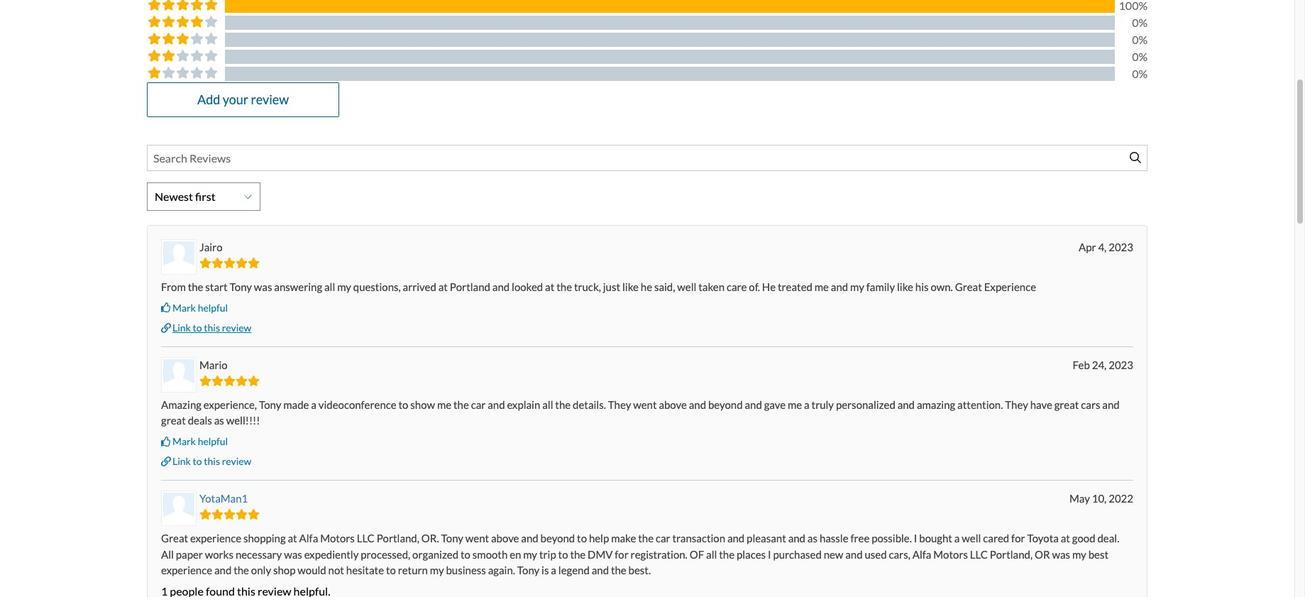 Task type: locate. For each thing, give the bounding box(es) containing it.
review for mario
[[222, 455, 252, 468]]

a right is
[[551, 564, 557, 577]]

1 horizontal spatial great
[[955, 280, 982, 293]]

i left bought
[[914, 532, 918, 545]]

he
[[641, 280, 652, 293]]

1 link to this review from the top
[[173, 322, 252, 334]]

the left only
[[234, 564, 249, 577]]

me right treated
[[815, 280, 829, 293]]

this
[[204, 322, 220, 334], [204, 455, 220, 468]]

0 horizontal spatial car
[[471, 398, 486, 411]]

great
[[1055, 398, 1079, 411], [161, 414, 186, 427]]

pleasant
[[747, 532, 787, 545]]

1 link to this review button from the top
[[161, 321, 252, 335]]

2023 for feb 24, 2023
[[1109, 358, 1134, 371]]

tony left made
[[259, 398, 281, 411]]

the right show at left bottom
[[454, 398, 469, 411]]

1 vertical spatial car
[[656, 532, 671, 545]]

2 mark from the top
[[173, 435, 196, 447]]

well left cared
[[962, 532, 981, 545]]

1 horizontal spatial alfa
[[913, 548, 932, 561]]

to right link image
[[193, 455, 202, 468]]

2 link to this review button from the top
[[161, 455, 252, 469]]

0 vertical spatial all
[[324, 280, 335, 293]]

0 vertical spatial alfa
[[299, 532, 318, 545]]

1 this from the top
[[204, 322, 220, 334]]

0 vertical spatial mark helpful button
[[161, 301, 228, 315]]

great
[[955, 280, 982, 293], [161, 532, 188, 545]]

1 vertical spatial went
[[466, 532, 489, 545]]

helpful
[[198, 302, 228, 314], [198, 435, 228, 447]]

0 vertical spatial beyond
[[709, 398, 743, 411]]

1 horizontal spatial they
[[1006, 398, 1029, 411]]

is
[[542, 564, 549, 577]]

as left hassle
[[808, 532, 818, 545]]

as right deals
[[214, 414, 224, 427]]

1 vertical spatial 2023
[[1109, 358, 1134, 371]]

experience
[[190, 532, 241, 545], [161, 564, 212, 577]]

my down organized
[[430, 564, 444, 577]]

1 horizontal spatial like
[[897, 280, 914, 293]]

they left have
[[1006, 398, 1029, 411]]

0 horizontal spatial went
[[466, 532, 489, 545]]

tony left is
[[517, 564, 540, 577]]

apr 4, 2023
[[1079, 241, 1134, 253]]

this up yotaman1
[[204, 455, 220, 468]]

to right trip
[[558, 548, 568, 561]]

all right explain
[[543, 398, 553, 411]]

1 vertical spatial beyond
[[541, 532, 575, 545]]

1 vertical spatial mark helpful button
[[161, 435, 228, 449]]

mark right thumbs up icon
[[173, 435, 196, 447]]

review for jairo
[[222, 322, 252, 334]]

to up business
[[461, 548, 471, 561]]

to inside amazing experience, tony made a videoconference to show me the car and explain all the details. they went above and beyond and gave me a truly personalized and amazing attention. they have great cars and great deals as well!!!!
[[399, 398, 409, 411]]

helpful down start
[[198, 302, 228, 314]]

tony
[[230, 280, 252, 293], [259, 398, 281, 411], [441, 532, 464, 545], [517, 564, 540, 577]]

me
[[815, 280, 829, 293], [437, 398, 452, 411], [788, 398, 802, 411]]

free
[[851, 532, 870, 545]]

car
[[471, 398, 486, 411], [656, 532, 671, 545]]

2022
[[1109, 492, 1134, 505]]

link
[[173, 322, 191, 334], [173, 455, 191, 468]]

to right link icon
[[193, 322, 202, 334]]

1 vertical spatial link to this review button
[[161, 455, 252, 469]]

portland, down cared
[[990, 548, 1033, 561]]

star image
[[200, 258, 211, 268], [211, 258, 223, 268], [235, 258, 247, 268], [211, 376, 223, 386], [223, 376, 235, 386], [247, 376, 259, 386], [211, 509, 223, 520], [223, 509, 235, 520], [235, 509, 247, 520]]

thumbs up image
[[161, 303, 171, 313]]

to left show at left bottom
[[399, 398, 409, 411]]

2023 right 24,
[[1109, 358, 1134, 371]]

mark helpful button down deals
[[161, 435, 228, 449]]

0 vertical spatial went
[[633, 398, 657, 411]]

2 link from the top
[[173, 455, 191, 468]]

1 horizontal spatial i
[[914, 532, 918, 545]]

1 vertical spatial link
[[173, 455, 191, 468]]

2 horizontal spatial was
[[1053, 548, 1071, 561]]

experience down the paper
[[161, 564, 212, 577]]

helpful for experience,
[[198, 435, 228, 447]]

0 vertical spatial helpful
[[198, 302, 228, 314]]

helpful down deals
[[198, 435, 228, 447]]

well inside great experience shopping at alfa motors llc portland, or.  tony went above and   beyond to help make the car transaction and pleasant and as hassle free possible.  i   bought a well cared for toyota at good deal. all paper works necessary was expediently   processed, organized to smooth en my trip to the dmv for registration.  of all the places i   purchased new and used cars, alfa motors llc portland, or was my best experience and   the only shop would not hesitate to return my business again.  tony is a legend and the   best.
[[962, 532, 981, 545]]

1 horizontal spatial llc
[[970, 548, 988, 561]]

beyond up trip
[[541, 532, 575, 545]]

0 vertical spatial car
[[471, 398, 486, 411]]

beyond left gave
[[709, 398, 743, 411]]

1 2023 from the top
[[1109, 241, 1134, 253]]

0 horizontal spatial motors
[[320, 532, 355, 545]]

review
[[251, 91, 289, 107], [222, 322, 252, 334], [222, 455, 252, 468]]

they right details.
[[608, 398, 631, 411]]

link to this review
[[173, 322, 252, 334], [173, 455, 252, 468]]

1 horizontal spatial as
[[808, 532, 818, 545]]

llc
[[357, 532, 375, 545], [970, 548, 988, 561]]

0 horizontal spatial like
[[623, 280, 639, 293]]

trip
[[540, 548, 556, 561]]

to
[[193, 322, 202, 334], [399, 398, 409, 411], [193, 455, 202, 468], [577, 532, 587, 545], [461, 548, 471, 561], [558, 548, 568, 561], [386, 564, 396, 577]]

1 helpful from the top
[[198, 302, 228, 314]]

at left good
[[1061, 532, 1071, 545]]

2 2023 from the top
[[1109, 358, 1134, 371]]

experience,
[[204, 398, 257, 411]]

review up mario
[[222, 322, 252, 334]]

1 vertical spatial mark
[[173, 435, 196, 447]]

0 vertical spatial link to this review button
[[161, 321, 252, 335]]

4 0% from the top
[[1133, 67, 1148, 80]]

1 vertical spatial link to this review
[[173, 455, 252, 468]]

the left details.
[[555, 398, 571, 411]]

bought
[[920, 532, 953, 545]]

link to this review button up the yotaman1 link
[[161, 455, 252, 469]]

0 vertical spatial llc
[[357, 532, 375, 545]]

link to this review up mario
[[173, 322, 252, 334]]

at right looked
[[545, 280, 555, 293]]

1 0% from the top
[[1133, 15, 1148, 29]]

legend
[[559, 564, 590, 577]]

0 vertical spatial link to this review
[[173, 322, 252, 334]]

2 like from the left
[[897, 280, 914, 293]]

a right bought
[[955, 532, 960, 545]]

2023
[[1109, 241, 1134, 253], [1109, 358, 1134, 371]]

0 horizontal spatial as
[[214, 414, 224, 427]]

mark helpful button
[[161, 301, 228, 315], [161, 435, 228, 449]]

car up registration.
[[656, 532, 671, 545]]

0 horizontal spatial well
[[678, 280, 697, 293]]

a
[[311, 398, 317, 411], [804, 398, 810, 411], [955, 532, 960, 545], [551, 564, 557, 577]]

as inside amazing experience, tony made a videoconference to show me the car and explain all the details. they went above and beyond and gave me a truly personalized and amazing attention. they have great cars and great deals as well!!!!
[[214, 414, 224, 427]]

i down pleasant
[[768, 548, 771, 561]]

possible.
[[872, 532, 912, 545]]

went right details.
[[633, 398, 657, 411]]

of.
[[749, 280, 760, 293]]

mark
[[173, 302, 196, 314], [173, 435, 196, 447]]

0 vertical spatial motors
[[320, 532, 355, 545]]

tony inside amazing experience, tony made a videoconference to show me the car and explain all the details. they went above and beyond and gave me a truly personalized and amazing attention. they have great cars and great deals as well!!!!
[[259, 398, 281, 411]]

the left start
[[188, 280, 203, 293]]

like
[[623, 280, 639, 293], [897, 280, 914, 293]]

0 horizontal spatial great
[[161, 532, 188, 545]]

1 vertical spatial above
[[491, 532, 519, 545]]

alfa down bought
[[913, 548, 932, 561]]

1 vertical spatial mark helpful
[[173, 435, 228, 447]]

well right said,
[[678, 280, 697, 293]]

24,
[[1092, 358, 1107, 371]]

Search Reviews field
[[147, 145, 1148, 171]]

for down make
[[615, 548, 629, 561]]

1 mark from the top
[[173, 302, 196, 314]]

yotaman1 image
[[163, 493, 195, 524]]

2 helpful from the top
[[198, 435, 228, 447]]

2 link to this review from the top
[[173, 455, 252, 468]]

0 vertical spatial as
[[214, 414, 224, 427]]

link to this review up yotaman1
[[173, 455, 252, 468]]

me right gave
[[788, 398, 802, 411]]

0 vertical spatial experience
[[190, 532, 241, 545]]

may 10, 2022
[[1070, 492, 1134, 505]]

0 vertical spatial 2023
[[1109, 241, 1134, 253]]

1 horizontal spatial motors
[[934, 548, 968, 561]]

car left explain
[[471, 398, 486, 411]]

for right cared
[[1012, 532, 1026, 545]]

went inside great experience shopping at alfa motors llc portland, or.  tony went above and   beyond to help make the car transaction and pleasant and as hassle free possible.  i   bought a well cared for toyota at good deal. all paper works necessary was expediently   processed, organized to smooth en my trip to the dmv for registration.  of all the places i   purchased new and used cars, alfa motors llc portland, or was my best experience and   the only shop would not hesitate to return my business again.  tony is a legend and the   best.
[[466, 532, 489, 545]]

review inside add your review link
[[251, 91, 289, 107]]

great left "cars"
[[1055, 398, 1079, 411]]

treated
[[778, 280, 813, 293]]

made
[[283, 398, 309, 411]]

1 vertical spatial great
[[161, 414, 186, 427]]

1 vertical spatial great
[[161, 532, 188, 545]]

videoconference
[[319, 398, 397, 411]]

yotaman1 link
[[200, 492, 248, 505]]

mark helpful button down from
[[161, 301, 228, 315]]

1 horizontal spatial all
[[543, 398, 553, 411]]

0 vertical spatial i
[[914, 532, 918, 545]]

alfa up expediently
[[299, 532, 318, 545]]

0 vertical spatial great
[[1055, 398, 1079, 411]]

llc down cared
[[970, 548, 988, 561]]

my left family
[[851, 280, 865, 293]]

review up the yotaman1 link
[[222, 455, 252, 468]]

0 horizontal spatial was
[[254, 280, 272, 293]]

again.
[[488, 564, 515, 577]]

link right link icon
[[173, 322, 191, 334]]

a left truly
[[804, 398, 810, 411]]

1 horizontal spatial beyond
[[709, 398, 743, 411]]

1 vertical spatial experience
[[161, 564, 212, 577]]

link right link image
[[173, 455, 191, 468]]

1 horizontal spatial well
[[962, 532, 981, 545]]

0 horizontal spatial above
[[491, 532, 519, 545]]

star image
[[223, 258, 235, 268], [247, 258, 259, 268], [200, 376, 211, 386], [235, 376, 247, 386], [200, 509, 211, 520], [247, 509, 259, 520]]

the up registration.
[[638, 532, 654, 545]]

1 vertical spatial all
[[543, 398, 553, 411]]

went
[[633, 398, 657, 411], [466, 532, 489, 545]]

this up mario
[[204, 322, 220, 334]]

motors down bought
[[934, 548, 968, 561]]

2023 right 4,
[[1109, 241, 1134, 253]]

link to this review button
[[161, 321, 252, 335], [161, 455, 252, 469]]

and
[[493, 280, 510, 293], [831, 280, 849, 293], [488, 398, 505, 411], [689, 398, 707, 411], [745, 398, 762, 411], [898, 398, 915, 411], [1103, 398, 1120, 411], [521, 532, 539, 545], [728, 532, 745, 545], [789, 532, 806, 545], [846, 548, 863, 561], [214, 564, 232, 577], [592, 564, 609, 577]]

1 they from the left
[[608, 398, 631, 411]]

truck,
[[574, 280, 601, 293]]

0 vertical spatial this
[[204, 322, 220, 334]]

motors
[[320, 532, 355, 545], [934, 548, 968, 561]]

0 vertical spatial mark
[[173, 302, 196, 314]]

1 mark helpful from the top
[[173, 302, 228, 314]]

search image
[[1130, 152, 1142, 163]]

1 horizontal spatial car
[[656, 532, 671, 545]]

link image
[[161, 323, 171, 333]]

en
[[510, 548, 521, 561]]

2 mark helpful from the top
[[173, 435, 228, 447]]

mark helpful
[[173, 302, 228, 314], [173, 435, 228, 447]]

yotaman1
[[200, 492, 248, 505]]

all
[[161, 548, 174, 561]]

was left answering
[[254, 280, 272, 293]]

link to this review for experience,
[[173, 455, 252, 468]]

0 vertical spatial mark helpful
[[173, 302, 228, 314]]

1 horizontal spatial for
[[1012, 532, 1026, 545]]

1 vertical spatial i
[[768, 548, 771, 561]]

0%
[[1133, 15, 1148, 29], [1133, 32, 1148, 46], [1133, 50, 1148, 63], [1133, 67, 1148, 80]]

1 horizontal spatial went
[[633, 398, 657, 411]]

hesitate
[[346, 564, 384, 577]]

alfa
[[299, 532, 318, 545], [913, 548, 932, 561]]

necessary
[[236, 548, 282, 561]]

1 mark helpful button from the top
[[161, 301, 228, 315]]

1 like from the left
[[623, 280, 639, 293]]

1 vertical spatial this
[[204, 455, 220, 468]]

1 horizontal spatial above
[[659, 398, 687, 411]]

2 vertical spatial review
[[222, 455, 252, 468]]

great up the "all"
[[161, 532, 188, 545]]

experience up works
[[190, 532, 241, 545]]

like left he
[[623, 280, 639, 293]]

me right show at left bottom
[[437, 398, 452, 411]]

all right of
[[706, 548, 717, 561]]

mark helpful down start
[[173, 302, 228, 314]]

this for the
[[204, 322, 220, 334]]

0 horizontal spatial alfa
[[299, 532, 318, 545]]

1 vertical spatial well
[[962, 532, 981, 545]]

all right answering
[[324, 280, 335, 293]]

expediently
[[304, 548, 359, 561]]

0 vertical spatial above
[[659, 398, 687, 411]]

link to this review button up mario
[[161, 321, 252, 335]]

0 vertical spatial link
[[173, 322, 191, 334]]

0 vertical spatial review
[[251, 91, 289, 107]]

mark helpful for the
[[173, 302, 228, 314]]

was
[[254, 280, 272, 293], [284, 548, 302, 561], [1053, 548, 1071, 561]]

or.
[[422, 532, 439, 545]]

processed,
[[361, 548, 411, 561]]

went up smooth
[[466, 532, 489, 545]]

0 horizontal spatial beyond
[[541, 532, 575, 545]]

2 horizontal spatial all
[[706, 548, 717, 561]]

4,
[[1099, 241, 1107, 253]]

mark right thumbs up image
[[173, 302, 196, 314]]

1 horizontal spatial great
[[1055, 398, 1079, 411]]

great right "own."
[[955, 280, 982, 293]]

at
[[439, 280, 448, 293], [545, 280, 555, 293], [288, 532, 297, 545], [1061, 532, 1071, 545]]

0 horizontal spatial all
[[324, 280, 335, 293]]

mario image
[[163, 359, 195, 390]]

was up shop
[[284, 548, 302, 561]]

have
[[1031, 398, 1053, 411]]

1 horizontal spatial was
[[284, 548, 302, 561]]

1 vertical spatial portland,
[[990, 548, 1033, 561]]

2 vertical spatial all
[[706, 548, 717, 561]]

1 link from the top
[[173, 322, 191, 334]]

my down good
[[1073, 548, 1087, 561]]

as inside great experience shopping at alfa motors llc portland, or.  tony went above and   beyond to help make the car transaction and pleasant and as hassle free possible.  i   bought a well cared for toyota at good deal. all paper works necessary was expediently   processed, organized to smooth en my trip to the dmv for registration.  of all the places i   purchased new and used cars, alfa motors llc portland, or was my best experience and   the only shop would not hesitate to return my business again.  tony is a legend and the   best.
[[808, 532, 818, 545]]

all inside amazing experience, tony made a videoconference to show me the car and explain all the details. they went above and beyond and gave me a truly personalized and amazing attention. they have great cars and great deals as well!!!!
[[543, 398, 553, 411]]

beyond
[[709, 398, 743, 411], [541, 532, 575, 545]]

1 vertical spatial alfa
[[913, 548, 932, 561]]

0 horizontal spatial they
[[608, 398, 631, 411]]

0 vertical spatial portland,
[[377, 532, 420, 545]]

1 vertical spatial helpful
[[198, 435, 228, 447]]

review right your
[[251, 91, 289, 107]]

1 vertical spatial review
[[222, 322, 252, 334]]

was right or
[[1053, 548, 1071, 561]]

the left truck,
[[557, 280, 572, 293]]

link to this review button for experience,
[[161, 455, 252, 469]]

motors up expediently
[[320, 532, 355, 545]]

portland, up processed,
[[377, 532, 420, 545]]

mark helpful down deals
[[173, 435, 228, 447]]

1 vertical spatial as
[[808, 532, 818, 545]]

1 vertical spatial for
[[615, 548, 629, 561]]

star image up experience,
[[235, 376, 247, 386]]

registration.
[[631, 548, 688, 561]]

2 mark helpful button from the top
[[161, 435, 228, 449]]

llc up processed,
[[357, 532, 375, 545]]

like left his
[[897, 280, 914, 293]]

they
[[608, 398, 631, 411], [1006, 398, 1029, 411]]

beyond inside great experience shopping at alfa motors llc portland, or.  tony went above and   beyond to help make the car transaction and pleasant and as hassle free possible.  i   bought a well cared for toyota at good deal. all paper works necessary was expediently   processed, organized to smooth en my trip to the dmv for registration.  of all the places i   purchased new and used cars, alfa motors llc portland, or was my best experience and   the only shop would not hesitate to return my business again.  tony is a legend and the   best.
[[541, 532, 575, 545]]

answering
[[274, 280, 322, 293]]

amazing experience, tony made a videoconference to show me the car and explain all the details. they went above and beyond and gave me a truly personalized and amazing attention. they have great cars and great deals as well!!!!
[[161, 398, 1120, 427]]

looked
[[512, 280, 543, 293]]

0 vertical spatial well
[[678, 280, 697, 293]]

great down amazing
[[161, 414, 186, 427]]

0 horizontal spatial portland,
[[377, 532, 420, 545]]

mark helpful button for from
[[161, 301, 228, 315]]

details.
[[573, 398, 606, 411]]

2 this from the top
[[204, 455, 220, 468]]



Task type: vqa. For each thing, say whether or not it's contained in the screenshot.
Ameri-Car Truck Sales Inc link
no



Task type: describe. For each thing, give the bounding box(es) containing it.
0 horizontal spatial llc
[[357, 532, 375, 545]]

personalized
[[836, 398, 896, 411]]

3 0% from the top
[[1133, 50, 1148, 63]]

great inside great experience shopping at alfa motors llc portland, or.  tony went above and   beyond to help make the car transaction and pleasant and as hassle free possible.  i   bought a well cared for toyota at good deal. all paper works necessary was expediently   processed, organized to smooth en my trip to the dmv for registration.  of all the places i   purchased new and used cars, alfa motors llc portland, or was my best experience and   the only shop would not hesitate to return my business again.  tony is a legend and the   best.
[[161, 532, 188, 545]]

cars
[[1082, 398, 1101, 411]]

care
[[727, 280, 747, 293]]

own.
[[931, 280, 953, 293]]

jairo image
[[163, 241, 195, 273]]

1 horizontal spatial portland,
[[990, 548, 1033, 561]]

or
[[1035, 548, 1051, 561]]

said,
[[655, 280, 676, 293]]

make
[[611, 532, 636, 545]]

add your review link
[[147, 82, 339, 117]]

portland
[[450, 280, 491, 293]]

truly
[[812, 398, 834, 411]]

mark helpful for experience,
[[173, 435, 228, 447]]

add your review
[[197, 91, 289, 107]]

attention.
[[958, 398, 1004, 411]]

best.
[[629, 564, 651, 577]]

questions,
[[353, 280, 401, 293]]

the up legend on the left of the page
[[570, 548, 586, 561]]

your
[[223, 91, 249, 107]]

star image up shopping
[[247, 509, 259, 520]]

explain
[[507, 398, 541, 411]]

cars,
[[889, 548, 911, 561]]

to down processed,
[[386, 564, 396, 577]]

0 vertical spatial great
[[955, 280, 982, 293]]

2 0% from the top
[[1133, 32, 1148, 46]]

10,
[[1092, 492, 1107, 505]]

0 horizontal spatial for
[[615, 548, 629, 561]]

feb 24, 2023
[[1073, 358, 1134, 371]]

his
[[916, 280, 929, 293]]

1 horizontal spatial me
[[788, 398, 802, 411]]

at right arrived
[[439, 280, 448, 293]]

family
[[867, 280, 895, 293]]

2 they from the left
[[1006, 398, 1029, 411]]

best
[[1089, 548, 1109, 561]]

mark for amazing
[[173, 435, 196, 447]]

deal.
[[1098, 532, 1120, 545]]

0 vertical spatial for
[[1012, 532, 1026, 545]]

transaction
[[673, 532, 726, 545]]

beyond inside amazing experience, tony made a videoconference to show me the car and explain all the details. they went above and beyond and gave me a truly personalized and amazing attention. they have great cars and great deals as well!!!!
[[709, 398, 743, 411]]

this for experience,
[[204, 455, 220, 468]]

car inside amazing experience, tony made a videoconference to show me the car and explain all the details. they went above and beyond and gave me a truly personalized and amazing attention. they have great cars and great deals as well!!!!
[[471, 398, 486, 411]]

amazing
[[161, 398, 202, 411]]

0 horizontal spatial great
[[161, 414, 186, 427]]

star image down yotaman1
[[200, 509, 211, 520]]

deals
[[188, 414, 212, 427]]

feb
[[1073, 358, 1090, 371]]

star image up start
[[223, 258, 235, 268]]

would
[[298, 564, 326, 577]]

not
[[328, 564, 344, 577]]

add
[[197, 91, 220, 107]]

just
[[603, 280, 621, 293]]

the left best.
[[611, 564, 627, 577]]

from the start tony was answering all my questions, arrived at portland and looked at the truck, just like he said, well taken care of. he treated me and my family like his own. great experience
[[161, 280, 1037, 293]]

business
[[446, 564, 486, 577]]

amazing
[[917, 398, 956, 411]]

helpful for the
[[198, 302, 228, 314]]

link for amazing experience, tony made a videoconference to show me the car and explain all the details. they went above and beyond and gave me a truly personalized and amazing attention. they have great cars and great deals as well!!!!
[[173, 455, 191, 468]]

mark helpful button for amazing
[[161, 435, 228, 449]]

to left the help
[[577, 532, 587, 545]]

cared
[[984, 532, 1010, 545]]

at right shopping
[[288, 532, 297, 545]]

my right en
[[523, 548, 537, 561]]

star image down chevron down image
[[247, 258, 259, 268]]

link to this review button for the
[[161, 321, 252, 335]]

link for from the start tony was answering all my questions, arrived at portland and looked at the truck, just like he said, well taken care of. he treated me and my family like his own. great experience
[[173, 322, 191, 334]]

places
[[737, 548, 766, 561]]

my left questions,
[[337, 280, 351, 293]]

used
[[865, 548, 887, 561]]

hassle
[[820, 532, 849, 545]]

may
[[1070, 492, 1090, 505]]

good
[[1073, 532, 1096, 545]]

he
[[762, 280, 776, 293]]

2023 for apr 4, 2023
[[1109, 241, 1134, 253]]

help
[[589, 532, 609, 545]]

show
[[411, 398, 435, 411]]

1 vertical spatial llc
[[970, 548, 988, 561]]

went inside amazing experience, tony made a videoconference to show me the car and explain all the details. they went above and beyond and gave me a truly personalized and amazing attention. they have great cars and great deals as well!!!!
[[633, 398, 657, 411]]

only
[[251, 564, 271, 577]]

above inside amazing experience, tony made a videoconference to show me the car and explain all the details. they went above and beyond and gave me a truly personalized and amazing attention. they have great cars and great deals as well!!!!
[[659, 398, 687, 411]]

well!!!!
[[226, 414, 260, 427]]

organized
[[413, 548, 459, 561]]

of
[[690, 548, 704, 561]]

apr
[[1079, 241, 1097, 253]]

2 horizontal spatial me
[[815, 280, 829, 293]]

start
[[205, 280, 228, 293]]

smooth
[[473, 548, 508, 561]]

tony right or.
[[441, 532, 464, 545]]

above inside great experience shopping at alfa motors llc portland, or.  tony went above and   beyond to help make the car transaction and pleasant and as hassle free possible.  i   bought a well cared for toyota at good deal. all paper works necessary was expediently   processed, organized to smooth en my trip to the dmv for registration.  of all the places i   purchased new and used cars, alfa motors llc portland, or was my best experience and   the only shop would not hesitate to return my business again.  tony is a legend and the   best.
[[491, 532, 519, 545]]

car inside great experience shopping at alfa motors llc portland, or.  tony went above and   beyond to help make the car transaction and pleasant and as hassle free possible.  i   bought a well cared for toyota at good deal. all paper works necessary was expediently   processed, organized to smooth en my trip to the dmv for registration.  of all the places i   purchased new and used cars, alfa motors llc portland, or was my best experience and   the only shop would not hesitate to return my business again.  tony is a legend and the   best.
[[656, 532, 671, 545]]

mark for from
[[173, 302, 196, 314]]

thumbs up image
[[161, 437, 171, 446]]

from
[[161, 280, 186, 293]]

taken
[[699, 280, 725, 293]]

star image down mario
[[200, 376, 211, 386]]

experience
[[985, 280, 1037, 293]]

dmv
[[588, 548, 613, 561]]

arrived
[[403, 280, 437, 293]]

shopping
[[243, 532, 286, 545]]

return
[[398, 564, 428, 577]]

the left places
[[719, 548, 735, 561]]

jairo
[[200, 241, 223, 253]]

0 horizontal spatial me
[[437, 398, 452, 411]]

new
[[824, 548, 844, 561]]

great experience shopping at alfa motors llc portland, or.  tony went above and   beyond to help make the car transaction and pleasant and as hassle free possible.  i   bought a well cared for toyota at good deal. all paper works necessary was expediently   processed, organized to smooth en my trip to the dmv for registration.  of all the places i   purchased new and used cars, alfa motors llc portland, or was my best experience and   the only shop would not hesitate to return my business again.  tony is a legend and the   best.
[[161, 532, 1120, 577]]

0 horizontal spatial i
[[768, 548, 771, 561]]

a right made
[[311, 398, 317, 411]]

toyota
[[1028, 532, 1059, 545]]

chevron down image
[[244, 192, 251, 201]]

1 vertical spatial motors
[[934, 548, 968, 561]]

shop
[[273, 564, 296, 577]]

link to this review for the
[[173, 322, 252, 334]]

link image
[[161, 457, 171, 467]]

paper
[[176, 548, 203, 561]]

tony right start
[[230, 280, 252, 293]]

works
[[205, 548, 234, 561]]

gave
[[764, 398, 786, 411]]

all inside great experience shopping at alfa motors llc portland, or.  tony went above and   beyond to help make the car transaction and pleasant and as hassle free possible.  i   bought a well cared for toyota at good deal. all paper works necessary was expediently   processed, organized to smooth en my trip to the dmv for registration.  of all the places i   purchased new and used cars, alfa motors llc portland, or was my best experience and   the only shop would not hesitate to return my business again.  tony is a legend and the   best.
[[706, 548, 717, 561]]

purchased
[[773, 548, 822, 561]]

mario
[[200, 358, 228, 371]]



